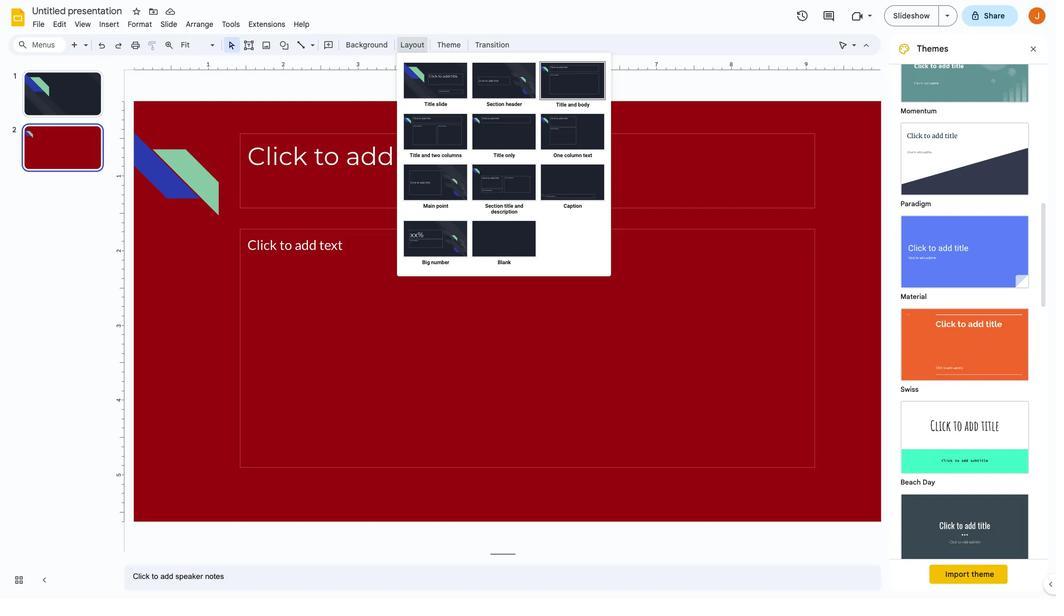 Task type: vqa. For each thing, say whether or not it's contained in the screenshot.


Task type: locate. For each thing, give the bounding box(es) containing it.
Zoom field
[[178, 37, 219, 53]]

1 row from the top
[[402, 60, 607, 111]]

view menu item
[[71, 18, 95, 31]]

beach
[[901, 478, 921, 487]]

title left only
[[494, 152, 504, 158]]

slideshow button
[[885, 5, 939, 26]]

2 row from the top
[[402, 111, 607, 162]]

main toolbar
[[38, 0, 515, 466]]

menu bar
[[28, 14, 314, 31]]

1 vertical spatial section
[[485, 203, 503, 209]]

4 row from the top
[[402, 218, 607, 269]]

share
[[984, 11, 1005, 21]]

title left body at the top of the page
[[556, 102, 567, 108]]

material
[[901, 292, 927, 301]]

row
[[402, 60, 607, 111], [402, 111, 607, 162], [402, 162, 607, 218], [402, 218, 607, 269]]

help menu item
[[290, 18, 314, 31]]

number
[[431, 259, 449, 265]]

theme
[[972, 570, 995, 579]]

title for title and two columns
[[410, 152, 420, 158]]

1 vertical spatial and
[[422, 152, 430, 158]]

2 horizontal spatial and
[[568, 102, 577, 108]]

row down title only
[[402, 162, 607, 218]]

and left two
[[422, 152, 430, 158]]

navigation
[[0, 60, 116, 599]]

section header
[[487, 101, 522, 107]]

and left body at the top of the page
[[568, 102, 577, 108]]

edit
[[53, 20, 66, 29]]

row down section header
[[402, 111, 607, 162]]

row down 'transition'
[[402, 60, 607, 111]]

insert menu item
[[95, 18, 123, 31]]

row down description
[[402, 218, 607, 269]]

day
[[923, 478, 935, 487]]

background
[[346, 40, 388, 50]]

section for section header
[[487, 101, 505, 107]]

import theme button
[[930, 565, 1008, 584]]

slide menu item
[[156, 18, 182, 31]]

0 horizontal spatial and
[[422, 152, 430, 158]]

0 vertical spatial and
[[568, 102, 577, 108]]

body
[[578, 102, 590, 108]]

section title and description
[[485, 203, 524, 215]]

paradigm
[[901, 199, 931, 208]]

menu bar containing file
[[28, 14, 314, 31]]

3 row from the top
[[402, 162, 607, 218]]

format menu item
[[123, 18, 156, 31]]

beach day
[[901, 478, 935, 487]]

themes application
[[0, 0, 1056, 599]]

0 vertical spatial section
[[487, 101, 505, 107]]

title and body
[[556, 102, 590, 108]]

themes
[[917, 44, 949, 54]]

title and two columns
[[410, 152, 462, 158]]

title slide
[[424, 101, 447, 107]]

insert image image
[[260, 37, 272, 52]]

2 vertical spatial and
[[515, 203, 524, 209]]

title left slide
[[424, 101, 435, 107]]

arrange menu item
[[182, 18, 218, 31]]

1 horizontal spatial and
[[515, 203, 524, 209]]

insert
[[99, 20, 119, 29]]

cell
[[539, 218, 607, 269]]

section left header
[[487, 101, 505, 107]]

shape image
[[278, 37, 290, 52]]

section
[[487, 101, 505, 107], [485, 203, 503, 209]]

tools
[[222, 20, 240, 29]]

one
[[554, 152, 563, 158]]

row containing title and two columns
[[402, 111, 607, 162]]

mode and view toolbar
[[835, 34, 875, 55]]

title only
[[494, 152, 515, 158]]

and
[[568, 102, 577, 108], [422, 152, 430, 158], [515, 203, 524, 209]]

arrange
[[186, 20, 214, 29]]

and right title
[[515, 203, 524, 209]]

Material radio
[[895, 210, 1035, 303]]

extensions menu item
[[244, 18, 290, 31]]

section for section title and description
[[485, 203, 503, 209]]

Momentum radio
[[895, 24, 1035, 117]]

Paradigm radio
[[895, 117, 1035, 210]]

file menu item
[[28, 18, 49, 31]]

row containing title slide
[[402, 60, 607, 111]]

navigation inside themes application
[[0, 60, 116, 599]]

title left two
[[410, 152, 420, 158]]

title
[[424, 101, 435, 107], [556, 102, 567, 108], [410, 152, 420, 158], [494, 152, 504, 158]]

background button
[[341, 37, 393, 53]]

columns
[[442, 152, 462, 158]]

section left title
[[485, 203, 503, 209]]

section inside section title and description
[[485, 203, 503, 209]]



Task type: describe. For each thing, give the bounding box(es) containing it.
extensions
[[248, 20, 285, 29]]

slideshow
[[894, 11, 930, 21]]

layout button
[[397, 37, 428, 53]]

Rename text field
[[28, 4, 128, 17]]

row containing big number
[[402, 218, 607, 269]]

Zoom text field
[[179, 37, 209, 52]]

row containing main point
[[402, 162, 607, 218]]

and inside section title and description
[[515, 203, 524, 209]]

main
[[423, 203, 435, 209]]

column
[[564, 152, 582, 158]]

slate image
[[902, 495, 1028, 566]]

tools menu item
[[218, 18, 244, 31]]

Star checkbox
[[129, 4, 144, 19]]

import
[[946, 570, 970, 579]]

Swiss radio
[[895, 303, 1035, 396]]

swiss
[[901, 385, 919, 394]]

title for title and body
[[556, 102, 567, 108]]

transition
[[475, 40, 510, 50]]

main point
[[423, 203, 448, 209]]

only
[[505, 152, 515, 158]]

theme button
[[432, 37, 466, 53]]

layout
[[401, 40, 424, 50]]

blank
[[498, 259, 511, 265]]

live pointer settings image
[[850, 38, 856, 42]]

presentation options image
[[945, 15, 950, 17]]

text
[[583, 152, 592, 158]]

file
[[33, 20, 45, 29]]

themes section
[[890, 24, 1048, 591]]

big number
[[422, 259, 449, 265]]

title for title slide
[[424, 101, 435, 107]]

cell inside themes application
[[539, 218, 607, 269]]

new slide with layout image
[[81, 38, 88, 42]]

edit menu item
[[49, 18, 71, 31]]

and for two
[[422, 152, 430, 158]]

slide
[[161, 20, 177, 29]]

two
[[432, 152, 440, 158]]

import theme
[[946, 570, 995, 579]]

Slate radio
[[895, 488, 1035, 581]]

point
[[436, 203, 448, 209]]

transition button
[[470, 37, 514, 53]]

one column text
[[554, 152, 592, 158]]

title
[[504, 203, 513, 209]]

header
[[506, 101, 522, 107]]

caption
[[564, 203, 582, 209]]

and for body
[[568, 102, 577, 108]]

slide
[[436, 101, 447, 107]]

help
[[294, 20, 310, 29]]

big
[[422, 259, 430, 265]]

menu bar inside menu bar banner
[[28, 14, 314, 31]]

momentum
[[901, 107, 937, 115]]

Beach Day radio
[[895, 396, 1035, 488]]

share button
[[962, 5, 1018, 26]]

Menus field
[[13, 37, 66, 52]]

view
[[75, 20, 91, 29]]

title for title only
[[494, 152, 504, 158]]

theme
[[437, 40, 461, 50]]

format
[[128, 20, 152, 29]]

menu bar banner
[[0, 0, 1056, 599]]

description
[[491, 209, 518, 215]]



